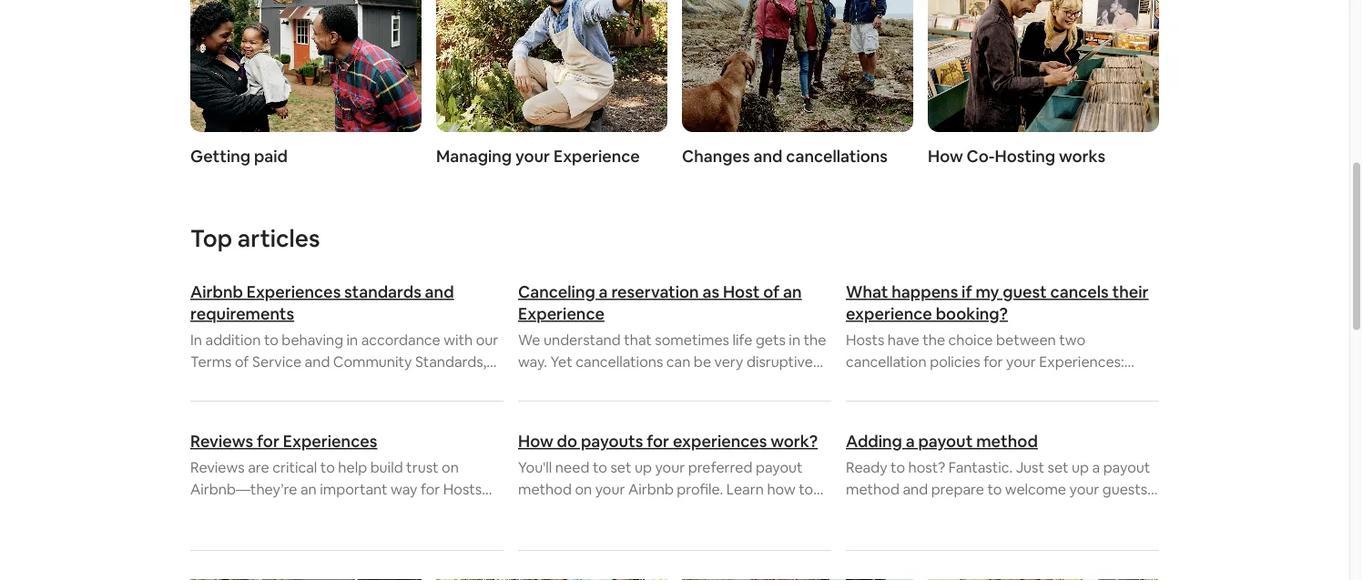 Task type: locate. For each thing, give the bounding box(es) containing it.
getting paid link
[[190, 0, 422, 167]]

0 vertical spatial reviews
[[190, 431, 253, 452]]

build
[[370, 458, 403, 476]]

method down ready
[[846, 480, 900, 498]]

for inside canceling a reservation as host of an experience we understand that sometimes life gets in the way. yet cancellations can be very disruptive for guests and should be avoided, if possible. i…
[[518, 374, 538, 393]]

1 horizontal spatial an
[[518, 523, 535, 542]]

in
[[347, 330, 358, 349], [789, 330, 801, 349]]

critical
[[273, 458, 317, 476]]

give
[[285, 501, 313, 520]]

up inside how do payouts for experiences work? you'll need to set up your preferred payout method on your airbnb profile. learn how to add a payout method. the day after you host an exper…
[[635, 458, 652, 476]]

set inside adding a payout method ready to host? fantastic. just set up a payout method and prepare to welcome your guests. for more info, check out our resource center.
[[1048, 458, 1069, 476]]

an
[[783, 281, 802, 303], [301, 480, 317, 498], [518, 523, 535, 542]]

be right should
[[665, 374, 683, 393]]

0 vertical spatial of
[[764, 281, 780, 303]]

experiences
[[673, 431, 767, 452]]

of right host
[[764, 281, 780, 303]]

before
[[1048, 374, 1093, 393]]

the
[[669, 501, 695, 520]]

be down the 'sometimes'
[[694, 352, 711, 371]]

for up the until in the right bottom of the page
[[984, 352, 1003, 371]]

articles
[[238, 223, 320, 254]]

1 vertical spatial help
[[190, 523, 219, 542]]

start
[[924, 396, 956, 414]]

0 horizontal spatial cancellations
[[576, 352, 663, 371]]

how do payouts for experiences work? link
[[518, 431, 832, 453]]

1 horizontal spatial help
[[338, 458, 367, 476]]

on right trust
[[442, 458, 459, 476]]

2 up from the left
[[1072, 458, 1089, 476]]

sometimes
[[655, 330, 730, 349]]

for right payouts
[[647, 431, 670, 452]]

your up resource
[[1070, 480, 1100, 498]]

hosts up feedback, at the bottom left of the page
[[443, 480, 482, 498]]

an inside how do payouts for experiences work? you'll need to set up your preferred payout method on your airbnb profile. learn how to add a payout method. the day after you host an exper…
[[518, 523, 535, 542]]

0 vertical spatial guests
[[541, 374, 586, 393]]

0 horizontal spatial if
[[746, 374, 755, 393]]

our
[[476, 330, 499, 349], [1011, 501, 1033, 520], [223, 523, 245, 542]]

your inside what happens if my guest cancels their experience booking? hosts have the choice between two cancellation policies for your experiences: guests can cancel until 7 days before the experience start tim…
[[1007, 352, 1037, 371]]

on down need
[[575, 480, 592, 498]]

0 vertical spatial on
[[442, 458, 459, 476]]

0 horizontal spatial on
[[442, 458, 459, 476]]

airbnb experiences standards and requirements link
[[190, 281, 504, 325]]

how
[[767, 480, 796, 498]]

add
[[518, 501, 544, 520]]

cancellations inside canceling a reservation as host of an experience we understand that sometimes life gets in the way. yet cancellations can be very disruptive for guests and should be avoided, if possible. i…
[[576, 352, 663, 371]]

the
[[804, 330, 827, 349], [923, 330, 946, 349], [1097, 374, 1119, 393]]

0 horizontal spatial of
[[235, 352, 249, 371]]

airbnb down which
[[190, 396, 236, 414]]

help up important at the left of page
[[338, 458, 367, 476]]

1 horizontal spatial guests
[[541, 374, 586, 393]]

guests
[[846, 374, 894, 393]]

2 horizontal spatial an
[[783, 281, 802, 303]]

0 horizontal spatial help
[[190, 523, 219, 542]]

gets
[[756, 330, 786, 349]]

community
[[308, 374, 385, 393]]

1 horizontal spatial hosts
[[846, 330, 885, 349]]

1 vertical spatial can
[[897, 374, 921, 393]]

requirements
[[190, 303, 294, 325]]

1 horizontal spatial can
[[897, 374, 921, 393]]

0 horizontal spatial how
[[518, 431, 554, 452]]

1 horizontal spatial our
[[476, 330, 499, 349]]

0 horizontal spatial method
[[518, 480, 572, 498]]

1 vertical spatial of
[[235, 352, 249, 371]]

can
[[667, 352, 691, 371], [897, 374, 921, 393]]

0 horizontal spatial the
[[804, 330, 827, 349]]

guests inside canceling a reservation as host of an experience we understand that sometimes life gets in the way. yet cancellations can be very disruptive for guests and should be avoided, if possible. i…
[[541, 374, 586, 393]]

airbnb
[[190, 281, 243, 303], [190, 396, 236, 414], [628, 480, 674, 498]]

1 set from the left
[[611, 458, 632, 476]]

ready
[[846, 458, 888, 476]]

a inside how do payouts for experiences work? you'll need to set up your preferred payout method on your airbnb profile. learn how to add a payout method. the day after you host an exper…
[[548, 501, 555, 520]]

1 vertical spatial how
[[518, 431, 554, 452]]

0 horizontal spatial our
[[223, 523, 245, 542]]

your down between
[[1007, 352, 1037, 371]]

set for method
[[1048, 458, 1069, 476]]

two
[[1060, 330, 1086, 349]]

2 vertical spatial airbnb
[[628, 480, 674, 498]]

1 horizontal spatial if
[[962, 281, 972, 303]]

1 horizontal spatial up
[[1072, 458, 1089, 476]]

0 horizontal spatial set
[[611, 458, 632, 476]]

set inside how do payouts for experiences work? you'll need to set up your preferred payout method on your airbnb profile. learn how to add a payout method. the day after you host an exper…
[[611, 458, 632, 476]]

how
[[928, 146, 964, 167], [518, 431, 554, 452]]

1 vertical spatial an
[[301, 480, 317, 498]]

set
[[611, 458, 632, 476], [1048, 458, 1069, 476]]

what
[[846, 281, 889, 303]]

works
[[1059, 146, 1106, 167]]

2 vertical spatial an
[[518, 523, 535, 542]]

the right the have
[[923, 330, 946, 349]]

how left co-
[[928, 146, 964, 167]]

0 horizontal spatial up
[[635, 458, 652, 476]]

an down add
[[518, 523, 535, 542]]

1 horizontal spatial how
[[928, 146, 964, 167]]

of
[[764, 281, 780, 303], [235, 352, 249, 371]]

can down the 'sometimes'
[[667, 352, 691, 371]]

up for method
[[1072, 458, 1089, 476]]

0 vertical spatial if
[[962, 281, 972, 303]]

1 vertical spatial reviews
[[190, 458, 245, 476]]

a
[[599, 281, 608, 303], [906, 431, 915, 452], [1093, 458, 1101, 476], [548, 501, 555, 520]]

guests.
[[1103, 480, 1151, 498]]

to down the reviews for experiences link
[[321, 458, 335, 476]]

0 horizontal spatial guests
[[219, 501, 264, 520]]

guest
[[1003, 281, 1047, 303]]

the down experiences:
[[1097, 374, 1119, 393]]

experiences up "behaving"
[[247, 281, 341, 303]]

1 vertical spatial cancellations
[[576, 352, 663, 371]]

reviews up are
[[190, 431, 253, 452]]

payout up host?
[[919, 431, 973, 452]]

of down "addition"
[[235, 352, 249, 371]]

to left all
[[273, 374, 288, 393]]

standards
[[344, 281, 422, 303]]

0 vertical spatial experiences
[[247, 281, 341, 303]]

how up 'you'll'
[[518, 431, 554, 452]]

0 horizontal spatial can
[[667, 352, 691, 371]]

trust
[[406, 458, 439, 476]]

set for for
[[611, 458, 632, 476]]

prepare
[[932, 480, 985, 498]]

learn
[[727, 480, 764, 498]]

the inside canceling a reservation as host of an experience we understand that sometimes life gets in the way. yet cancellations can be very disruptive for guests and should be avoided, if possible. i…
[[804, 330, 827, 349]]

1 horizontal spatial in
[[789, 330, 801, 349]]

life
[[733, 330, 753, 349]]

1 horizontal spatial on
[[575, 480, 592, 498]]

help
[[338, 458, 367, 476], [190, 523, 219, 542]]

payout
[[919, 431, 973, 452], [756, 458, 803, 476], [1104, 458, 1151, 476], [559, 501, 606, 520]]

guests
[[541, 374, 586, 393], [219, 501, 264, 520]]

in right gets
[[789, 330, 801, 349]]

changes and cancellations
[[682, 146, 888, 167]]

2 vertical spatial experience
[[846, 396, 921, 414]]

1 vertical spatial experience
[[518, 303, 605, 325]]

method up just
[[977, 431, 1038, 452]]

reviews for experiences link
[[190, 431, 504, 453]]

1 horizontal spatial be
[[694, 352, 711, 371]]

host
[[723, 281, 760, 303]]

method
[[977, 431, 1038, 452], [518, 480, 572, 498], [846, 480, 900, 498]]

experiences up critical
[[283, 431, 377, 452]]

and right feedback, at the bottom left of the page
[[462, 501, 487, 520]]

and down airbnb—they're
[[190, 501, 216, 520]]

profile.
[[677, 480, 724, 498]]

and left should
[[589, 374, 614, 393]]

our inside adding a payout method ready to host? fantastic. just set up a payout method and prepare to welcome your guests. for more info, check out our resource center.
[[1011, 501, 1033, 520]]

if left my
[[962, 281, 972, 303]]

0 vertical spatial our
[[476, 330, 499, 349]]

our left c…
[[223, 523, 245, 542]]

2 in from the left
[[789, 330, 801, 349]]

1 horizontal spatial set
[[1048, 458, 1069, 476]]

method down 'you'll'
[[518, 480, 572, 498]]

airbnb up "requirements"
[[190, 281, 243, 303]]

1 vertical spatial if
[[746, 374, 755, 393]]

our right out
[[1011, 501, 1033, 520]]

0 vertical spatial experience
[[554, 146, 640, 167]]

if right avoided, on the bottom of page
[[746, 374, 755, 393]]

what happens if my guest cancels their experience booking? link
[[846, 281, 1160, 325]]

0 vertical spatial how
[[928, 146, 964, 167]]

0 horizontal spatial an
[[301, 480, 317, 498]]

hosts up cancellation
[[846, 330, 885, 349]]

0 vertical spatial can
[[667, 352, 691, 371]]

experiences inside the airbnb experiences standards and requirements in addition to behaving in accordance with our terms of service and community standards, which apply to all community members, airbnb experi…
[[247, 281, 341, 303]]

a group of people with a dog, hiking on a rocky beach. image
[[682, 0, 914, 132]]

up down payouts
[[635, 458, 652, 476]]

you
[[761, 501, 786, 520]]

how inside how co-hosting works link
[[928, 146, 964, 167]]

for up i…
[[518, 374, 538, 393]]

1 vertical spatial our
[[1011, 501, 1033, 520]]

1 horizontal spatial of
[[764, 281, 780, 303]]

1 vertical spatial hosts
[[443, 480, 482, 498]]

experiences:
[[1040, 352, 1125, 371]]

2 set from the left
[[1048, 458, 1069, 476]]

airbnb up method.
[[628, 480, 674, 498]]

a inside canceling a reservation as host of an experience we understand that sometimes life gets in the way. yet cancellations can be very disruptive for guests and should be avoided, if possible. i…
[[599, 281, 608, 303]]

guests down airbnb—they're
[[219, 501, 264, 520]]

1 vertical spatial on
[[575, 480, 592, 498]]

payouts
[[581, 431, 643, 452]]

1 vertical spatial guests
[[219, 501, 264, 520]]

and inside adding a payout method ready to host? fantastic. just set up a payout method and prepare to welcome your guests. for more info, check out our resource center.
[[903, 480, 928, 498]]

0 vertical spatial an
[[783, 281, 802, 303]]

2 horizontal spatial method
[[977, 431, 1038, 452]]

on inside the reviews for experiences reviews are critical to help build trust on airbnb—they're an important way for hosts and guests to give each other feedback, and help our c…
[[442, 458, 459, 476]]

of inside the airbnb experiences standards and requirements in addition to behaving in accordance with our terms of service and community standards, which apply to all community members, airbnb experi…
[[235, 352, 249, 371]]

airbnb experiences standards and requirements in addition to behaving in accordance with our terms of service and community standards, which apply to all community members, airbnb experi…
[[190, 281, 499, 414]]

0 horizontal spatial in
[[347, 330, 358, 349]]

disruptive
[[747, 352, 813, 371]]

and
[[754, 146, 783, 167], [425, 281, 454, 303], [305, 352, 330, 371], [589, 374, 614, 393], [903, 480, 928, 498], [190, 501, 216, 520], [462, 501, 487, 520]]

community
[[333, 352, 412, 371]]

info,
[[910, 501, 938, 520]]

1 vertical spatial airbnb
[[190, 396, 236, 414]]

our right the "with"
[[476, 330, 499, 349]]

payout up 'how'
[[756, 458, 803, 476]]

can down cancellation
[[897, 374, 921, 393]]

1 in from the left
[[347, 330, 358, 349]]

to left host?
[[891, 458, 905, 476]]

in up community
[[347, 330, 358, 349]]

a right add
[[548, 501, 555, 520]]

0 vertical spatial help
[[338, 458, 367, 476]]

and up info,
[[903, 480, 928, 498]]

an right host
[[783, 281, 802, 303]]

and right changes
[[754, 146, 783, 167]]

for up are
[[257, 431, 280, 452]]

if
[[962, 281, 972, 303], [746, 374, 755, 393]]

for up feedback, at the bottom left of the page
[[421, 480, 440, 498]]

set right just
[[1048, 458, 1069, 476]]

fantastic.
[[949, 458, 1013, 476]]

cancellations
[[786, 146, 888, 167], [576, 352, 663, 371]]

0 vertical spatial hosts
[[846, 330, 885, 349]]

center.
[[1102, 501, 1151, 520]]

if inside canceling a reservation as host of an experience we understand that sometimes life gets in the way. yet cancellations can be very disruptive for guests and should be avoided, if possible. i…
[[746, 374, 755, 393]]

0 vertical spatial cancellations
[[786, 146, 888, 167]]

a right 'canceling'
[[599, 281, 608, 303]]

reviews up airbnb—they're
[[190, 458, 245, 476]]

2 horizontal spatial our
[[1011, 501, 1033, 520]]

2 vertical spatial our
[[223, 523, 245, 542]]

your
[[516, 146, 550, 167], [1007, 352, 1037, 371], [655, 458, 685, 476], [595, 480, 625, 498], [1070, 480, 1100, 498]]

2 reviews from the top
[[190, 458, 245, 476]]

our inside the reviews for experiences reviews are critical to help build trust on airbnb—they're an important way for hosts and guests to give each other feedback, and help our c…
[[223, 523, 245, 542]]

experiences
[[247, 281, 341, 303], [283, 431, 377, 452]]

very
[[715, 352, 744, 371]]

to up host
[[799, 480, 814, 498]]

the up disruptive
[[804, 330, 827, 349]]

1 vertical spatial be
[[665, 374, 683, 393]]

help left c…
[[190, 523, 219, 542]]

method inside how do payouts for experiences work? you'll need to set up your preferred payout method on your airbnb profile. learn how to add a payout method. the day after you host an exper…
[[518, 480, 572, 498]]

an up give
[[301, 480, 317, 498]]

0 horizontal spatial hosts
[[443, 480, 482, 498]]

1 horizontal spatial method
[[846, 480, 900, 498]]

hosts inside the reviews for experiences reviews are critical to help build trust on airbnb—they're an important way for hosts and guests to give each other feedback, and help our c…
[[443, 480, 482, 498]]

up for for
[[635, 458, 652, 476]]

how inside how do payouts for experiences work? you'll need to set up your preferred payout method on your airbnb profile. learn how to add a payout method. the day after you host an exper…
[[518, 431, 554, 452]]

apply
[[233, 374, 270, 393]]

0 horizontal spatial be
[[665, 374, 683, 393]]

reviews
[[190, 431, 253, 452], [190, 458, 245, 476]]

up up resource
[[1072, 458, 1089, 476]]

two people browsing in a record shop. image
[[928, 0, 1160, 132]]

1 vertical spatial experiences
[[283, 431, 377, 452]]

to
[[264, 330, 279, 349], [273, 374, 288, 393], [321, 458, 335, 476], [593, 458, 607, 476], [891, 458, 905, 476], [799, 480, 814, 498], [988, 480, 1002, 498], [267, 501, 282, 520]]

1 up from the left
[[635, 458, 652, 476]]

more
[[871, 501, 906, 520]]

we
[[518, 330, 541, 349]]

set down payouts
[[611, 458, 632, 476]]

in inside canceling a reservation as host of an experience we understand that sometimes life gets in the way. yet cancellations can be very disruptive for guests and should be avoided, if possible. i…
[[789, 330, 801, 349]]

up inside adding a payout method ready to host? fantastic. just set up a payout method and prepare to welcome your guests. for more info, check out our resource center.
[[1072, 458, 1089, 476]]

between
[[997, 330, 1056, 349]]

guests down yet
[[541, 374, 586, 393]]



Task type: describe. For each thing, give the bounding box(es) containing it.
feedback,
[[391, 501, 459, 520]]

guests inside the reviews for experiences reviews are critical to help build trust on airbnb—they're an important way for hosts and guests to give each other feedback, and help our c…
[[219, 501, 264, 520]]

my
[[976, 281, 1000, 303]]

avoided,
[[686, 374, 743, 393]]

airbnb—they're
[[190, 480, 297, 498]]

your inside adding a payout method ready to host? fantastic. just set up a payout method and prepare to welcome your guests. for more info, check out our resource center.
[[1070, 480, 1100, 498]]

a up resource
[[1093, 458, 1101, 476]]

to up service
[[264, 330, 279, 349]]

on inside how do payouts for experiences work? you'll need to set up your preferred payout method on your airbnb profile. learn how to add a payout method. the day after you host an exper…
[[575, 480, 592, 498]]

cancellation
[[846, 352, 927, 371]]

experience
[[846, 303, 933, 325]]

a person working in a garden, holding a bunch of green produce. image
[[436, 0, 668, 132]]

top
[[190, 223, 232, 254]]

if inside what happens if my guest cancels their experience booking? hosts have the choice between two cancellation policies for your experiences: guests can cancel until 7 days before the experience start tim…
[[962, 281, 972, 303]]

days
[[1014, 374, 1045, 393]]

to right need
[[593, 458, 607, 476]]

their
[[1113, 281, 1149, 303]]

service
[[252, 352, 302, 371]]

top articles
[[190, 223, 320, 254]]

airbnb inside how do payouts for experiences work? you'll need to set up your preferred payout method on your airbnb profile. learn how to add a payout method. the day after you host an exper…
[[628, 480, 674, 498]]

to left give
[[267, 501, 282, 520]]

that
[[624, 330, 652, 349]]

you'll
[[518, 458, 552, 476]]

an inside the reviews for experiences reviews are critical to help build trust on airbnb—they're an important way for hosts and guests to give each other feedback, and help our c…
[[301, 480, 317, 498]]

are
[[248, 458, 269, 476]]

for inside what happens if my guest cancels their experience booking? hosts have the choice between two cancellation policies for your experiences: guests can cancel until 7 days before the experience start tim…
[[984, 352, 1003, 371]]

important
[[320, 480, 388, 498]]

check
[[941, 501, 982, 520]]

do
[[557, 431, 578, 452]]

and inside canceling a reservation as host of an experience we understand that sometimes life gets in the way. yet cancellations can be very disruptive for guests and should be avoided, if possible. i…
[[589, 374, 614, 393]]

managing your experience
[[436, 146, 640, 167]]

two adults and a child, laughing, outside a barn-shaped house in the forest. image
[[190, 0, 422, 132]]

booking?
[[936, 303, 1008, 325]]

other
[[352, 501, 388, 520]]

paid
[[254, 146, 288, 167]]

behaving
[[282, 330, 343, 349]]

need
[[556, 458, 590, 476]]

how for how co-hosting works
[[928, 146, 964, 167]]

what happens if my guest cancels their experience booking? hosts have the choice between two cancellation policies for your experiences: guests can cancel until 7 days before the experience start tim…
[[846, 281, 1149, 414]]

and up the "with"
[[425, 281, 454, 303]]

of inside canceling a reservation as host of an experience we understand that sometimes life gets in the way. yet cancellations can be very disruptive for guests and should be avoided, if possible. i…
[[764, 281, 780, 303]]

possible.
[[758, 374, 816, 393]]

an inside canceling a reservation as host of an experience we understand that sometimes life gets in the way. yet cancellations can be very disruptive for guests and should be avoided, if possible. i…
[[783, 281, 802, 303]]

your down how do payouts for experiences work? link
[[655, 458, 685, 476]]

to up out
[[988, 480, 1002, 498]]

which
[[190, 374, 230, 393]]

experiences inside the reviews for experiences reviews are critical to help build trust on airbnb—they're an important way for hosts and guests to give each other feedback, and help our c…
[[283, 431, 377, 452]]

each
[[316, 501, 348, 520]]

experi…
[[239, 396, 291, 414]]

hosts inside what happens if my guest cancels their experience booking? hosts have the choice between two cancellation policies for your experiences: guests can cancel until 7 days before the experience start tim…
[[846, 330, 885, 349]]

0 vertical spatial be
[[694, 352, 711, 371]]

exper…
[[538, 523, 585, 542]]

way
[[391, 480, 418, 498]]

work?
[[771, 431, 818, 452]]

in inside the airbnb experiences standards and requirements in addition to behaving in accordance with our terms of service and community standards, which apply to all community members, airbnb experi…
[[347, 330, 358, 349]]

adding a payout method ready to host? fantastic. just set up a payout method and prepare to welcome your guests. for more info, check out our resource center.
[[846, 431, 1151, 520]]

how for how do payouts for experiences work? you'll need to set up your preferred payout method on your airbnb profile. learn how to add a payout method. the day after you host an exper…
[[518, 431, 554, 452]]

day
[[698, 501, 722, 520]]

as
[[703, 281, 720, 303]]

adding
[[846, 431, 903, 452]]

changes and cancellations link
[[682, 0, 914, 167]]

2 horizontal spatial the
[[1097, 374, 1119, 393]]

canceling a reservation as host of an experience link
[[518, 281, 832, 325]]

canceling a reservation as host of an experience we understand that sometimes life gets in the way. yet cancellations can be very disruptive for guests and should be avoided, if possible. i…
[[518, 281, 827, 414]]

with
[[444, 330, 473, 349]]

how do payouts for experiences work? you'll need to set up your preferred payout method on your airbnb profile. learn how to add a payout method. the day after you host an exper…
[[518, 431, 819, 542]]

adding a payout method link
[[846, 431, 1160, 453]]

0 vertical spatial airbnb
[[190, 281, 243, 303]]

payout up "exper…"
[[559, 501, 606, 520]]

1 horizontal spatial cancellations
[[786, 146, 888, 167]]

should
[[618, 374, 662, 393]]

host?
[[909, 458, 946, 476]]

getting paid
[[190, 146, 288, 167]]

out
[[985, 501, 1008, 520]]

7
[[1003, 374, 1011, 393]]

your right 'managing'
[[516, 146, 550, 167]]

choice
[[949, 330, 993, 349]]

way.
[[518, 352, 547, 371]]

just
[[1016, 458, 1045, 476]]

all
[[291, 374, 305, 393]]

changes
[[682, 146, 750, 167]]

in
[[190, 330, 202, 349]]

c…
[[248, 523, 266, 542]]

reviews for experiences reviews are critical to help build trust on airbnb—they're an important way for hosts and guests to give each other feedback, and help our c…
[[190, 431, 487, 542]]

tim…
[[960, 396, 992, 414]]

and down "behaving"
[[305, 352, 330, 371]]

standards,
[[415, 352, 487, 371]]

canceling
[[518, 281, 596, 303]]

cancel
[[924, 374, 968, 393]]

our inside the airbnb experiences standards and requirements in addition to behaving in accordance with our terms of service and community standards, which apply to all community members, airbnb experi…
[[476, 330, 499, 349]]

accordance
[[361, 330, 441, 349]]

method.
[[609, 501, 666, 520]]

members,
[[388, 374, 456, 393]]

have
[[888, 330, 920, 349]]

understand
[[544, 330, 621, 349]]

for
[[846, 501, 868, 520]]

welcome
[[1006, 480, 1067, 498]]

for inside how do payouts for experiences work? you'll need to set up your preferred payout method on your airbnb profile. learn how to add a payout method. the day after you host an exper…
[[647, 431, 670, 452]]

cancels
[[1051, 281, 1109, 303]]

experience inside what happens if my guest cancels their experience booking? hosts have the choice between two cancellation policies for your experiences: guests can cancel until 7 days before the experience start tim…
[[846, 396, 921, 414]]

how co-hosting works link
[[928, 0, 1160, 167]]

can inside canceling a reservation as host of an experience we understand that sometimes life gets in the way. yet cancellations can be very disruptive for guests and should be avoided, if possible. i…
[[667, 352, 691, 371]]

can inside what happens if my guest cancels their experience booking? hosts have the choice between two cancellation policies for your experiences: guests can cancel until 7 days before the experience start tim…
[[897, 374, 921, 393]]

happens
[[892, 281, 959, 303]]

experience inside canceling a reservation as host of an experience we understand that sometimes life gets in the way. yet cancellations can be very disruptive for guests and should be avoided, if possible. i…
[[518, 303, 605, 325]]

yet
[[551, 352, 573, 371]]

host
[[789, 501, 819, 520]]

payout up guests.
[[1104, 458, 1151, 476]]

a up host?
[[906, 431, 915, 452]]

1 horizontal spatial the
[[923, 330, 946, 349]]

1 reviews from the top
[[190, 431, 253, 452]]

after
[[725, 501, 758, 520]]

your up method.
[[595, 480, 625, 498]]



Task type: vqa. For each thing, say whether or not it's contained in the screenshot.


